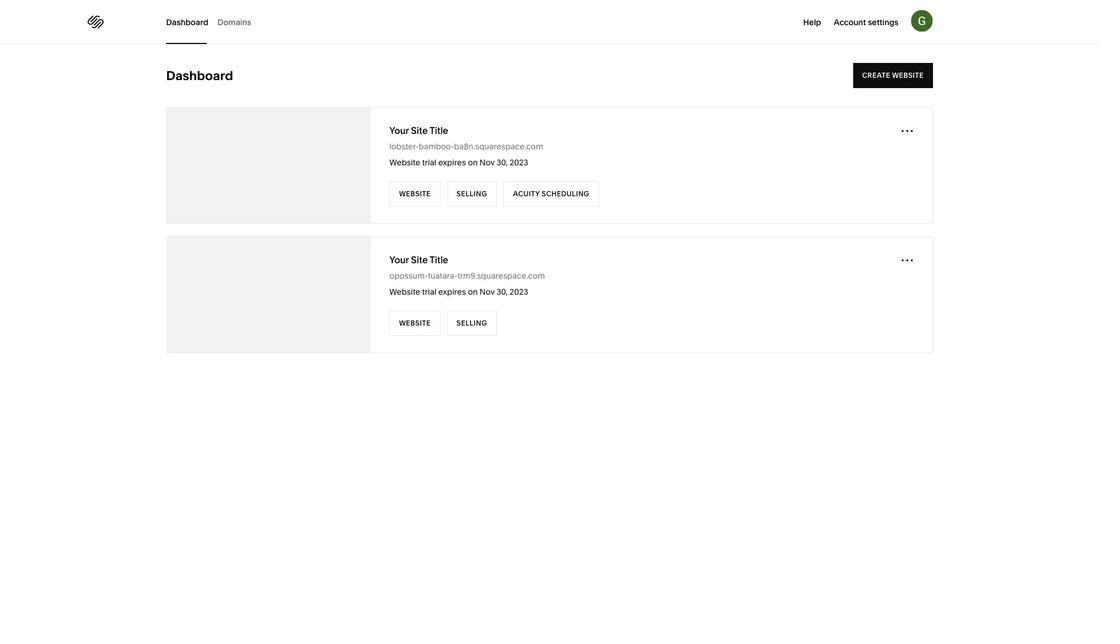 Task type: vqa. For each thing, say whether or not it's contained in the screenshot.
top Selling
yes



Task type: describe. For each thing, give the bounding box(es) containing it.
2023 for opossum-tuatara-trm9.squarespace.com
[[510, 287, 529, 297]]

create
[[863, 71, 891, 80]]

website trial expires on nov 30, 2023 for tuatara-
[[390, 287, 529, 297]]

your site title for bamboo-
[[390, 125, 449, 136]]

tab list containing dashboard
[[166, 0, 261, 44]]

website
[[893, 71, 925, 80]]

ba8n.squarespace.com
[[455, 142, 544, 152]]

website link for tuatara-
[[390, 311, 441, 336]]

dashboard inside tab list
[[166, 17, 208, 27]]

2 dashboard from the top
[[166, 68, 233, 83]]

opossum-
[[390, 271, 428, 281]]

selling for bamboo-
[[457, 190, 488, 198]]

on for tuatara-
[[468, 287, 478, 297]]

domains button
[[218, 0, 251, 44]]

trm9.squarespace.com
[[458, 271, 545, 281]]

tuatara-
[[428, 271, 458, 281]]

your site title link for tuatara-
[[390, 254, 449, 266]]

30, for lobster-bamboo-ba8n.squarespace.com
[[497, 158, 508, 168]]

domains
[[218, 17, 251, 27]]

your site title link for bamboo-
[[390, 124, 449, 137]]

account settings link
[[834, 16, 899, 27]]

lobster-bamboo-ba8n.squarespace.com
[[390, 142, 544, 152]]

selling for tuatara-
[[457, 319, 488, 328]]

help
[[804, 17, 822, 27]]

acuity scheduling
[[513, 190, 590, 198]]

30, for opossum-tuatara-trm9.squarespace.com
[[497, 287, 508, 297]]

acuity scheduling link
[[504, 182, 600, 207]]

website trial expires on nov 30, 2023 for bamboo-
[[390, 158, 529, 168]]

expires for ba8n.squarespace.com
[[439, 158, 466, 168]]

scheduling
[[542, 190, 590, 198]]

acuity
[[513, 190, 540, 198]]

your site title for tuatara-
[[390, 254, 449, 266]]

bamboo-
[[419, 142, 455, 152]]

website link for bamboo-
[[390, 182, 441, 207]]



Task type: locate. For each thing, give the bounding box(es) containing it.
your site title link
[[390, 124, 449, 137], [390, 254, 449, 266]]

2 website trial expires on nov 30, 2023 from the top
[[390, 287, 529, 297]]

1 your site title link from the top
[[390, 124, 449, 137]]

trial for lobster-
[[423, 158, 437, 168]]

2 on from the top
[[468, 287, 478, 297]]

selling link down lobster-bamboo-ba8n.squarespace.com
[[447, 182, 497, 207]]

1 vertical spatial 30,
[[497, 287, 508, 297]]

trial down bamboo-
[[423, 158, 437, 168]]

0 vertical spatial nov
[[480, 158, 495, 168]]

2 2023 from the top
[[510, 287, 529, 297]]

your site title link up lobster-
[[390, 124, 449, 137]]

1 vertical spatial your
[[390, 254, 409, 266]]

your site title link up opossum-
[[390, 254, 449, 266]]

site up opossum-
[[411, 254, 428, 266]]

0 vertical spatial 30,
[[497, 158, 508, 168]]

website link down lobster-
[[390, 182, 441, 207]]

expires down tuatara-
[[439, 287, 466, 297]]

0 vertical spatial website trial expires on nov 30, 2023
[[390, 158, 529, 168]]

1 dashboard from the top
[[166, 17, 208, 27]]

on down lobster-bamboo-ba8n.squarespace.com
[[468, 158, 478, 168]]

site
[[411, 125, 428, 136], [411, 254, 428, 266]]

your site title up lobster-
[[390, 125, 449, 136]]

0 vertical spatial 2023
[[510, 158, 529, 168]]

your up lobster-
[[390, 125, 409, 136]]

2 site from the top
[[411, 254, 428, 266]]

0 vertical spatial site
[[411, 125, 428, 136]]

2 your site title link from the top
[[390, 254, 449, 266]]

2 trial from the top
[[423, 287, 437, 297]]

30,
[[497, 158, 508, 168], [497, 287, 508, 297]]

selling down lobster-bamboo-ba8n.squarespace.com
[[457, 190, 488, 198]]

dashboard
[[166, 17, 208, 27], [166, 68, 233, 83]]

on for bamboo-
[[468, 158, 478, 168]]

2 your site title from the top
[[390, 254, 449, 266]]

opossum-tuatara-trm9.squarespace.com
[[390, 271, 545, 281]]

nov
[[480, 158, 495, 168], [480, 287, 495, 297]]

1 your from the top
[[390, 125, 409, 136]]

0 vertical spatial on
[[468, 158, 478, 168]]

nov for bamboo-
[[480, 158, 495, 168]]

0 vertical spatial selling
[[457, 190, 488, 198]]

your site title up opossum-
[[390, 254, 449, 266]]

website
[[390, 158, 421, 168], [399, 190, 431, 198], [390, 287, 421, 297], [399, 319, 431, 328]]

2023 for lobster-bamboo-ba8n.squarespace.com
[[510, 158, 529, 168]]

expires for trm9.squarespace.com
[[439, 287, 466, 297]]

trial for opossum-
[[423, 287, 437, 297]]

dashboard button
[[166, 0, 208, 44]]

selling link for bamboo-
[[447, 182, 497, 207]]

dashboard left domains
[[166, 17, 208, 27]]

nov for tuatara-
[[480, 287, 495, 297]]

1 expires from the top
[[439, 158, 466, 168]]

website link
[[390, 182, 441, 207], [390, 311, 441, 336]]

your site title
[[390, 125, 449, 136], [390, 254, 449, 266]]

title
[[430, 125, 449, 136], [430, 254, 449, 266]]

account
[[834, 17, 867, 27]]

1 vertical spatial selling link
[[447, 311, 497, 336]]

site for bamboo-
[[411, 125, 428, 136]]

1 selling link from the top
[[447, 182, 497, 207]]

on
[[468, 158, 478, 168], [468, 287, 478, 297]]

0 vertical spatial your site title
[[390, 125, 449, 136]]

help link
[[804, 16, 822, 27]]

1 vertical spatial dashboard
[[166, 68, 233, 83]]

expires
[[439, 158, 466, 168], [439, 287, 466, 297]]

expires down lobster-bamboo-ba8n.squarespace.com
[[439, 158, 466, 168]]

site up lobster-
[[411, 125, 428, 136]]

website link down opossum-
[[390, 311, 441, 336]]

selling link for tuatara-
[[447, 311, 497, 336]]

title up bamboo-
[[430, 125, 449, 136]]

2023 down trm9.squarespace.com
[[510, 287, 529, 297]]

settings
[[869, 17, 899, 27]]

1 30, from the top
[[497, 158, 508, 168]]

2 website link from the top
[[390, 311, 441, 336]]

0 vertical spatial dashboard
[[166, 17, 208, 27]]

0 vertical spatial your site title link
[[390, 124, 449, 137]]

title for bamboo-
[[430, 125, 449, 136]]

1 nov from the top
[[480, 158, 495, 168]]

nov down ba8n.squarespace.com on the left top
[[480, 158, 495, 168]]

2 expires from the top
[[439, 287, 466, 297]]

1 title from the top
[[430, 125, 449, 136]]

1 vertical spatial nov
[[480, 287, 495, 297]]

1 trial from the top
[[423, 158, 437, 168]]

2023 down ba8n.squarespace.com on the left top
[[510, 158, 529, 168]]

1 site from the top
[[411, 125, 428, 136]]

your
[[390, 125, 409, 136], [390, 254, 409, 266]]

1 vertical spatial on
[[468, 287, 478, 297]]

1 website trial expires on nov 30, 2023 from the top
[[390, 158, 529, 168]]

1 website link from the top
[[390, 182, 441, 207]]

1 on from the top
[[468, 158, 478, 168]]

selling link
[[447, 182, 497, 207], [447, 311, 497, 336]]

0 vertical spatial expires
[[439, 158, 466, 168]]

2 selling link from the top
[[447, 311, 497, 336]]

site for tuatara-
[[411, 254, 428, 266]]

30, down trm9.squarespace.com
[[497, 287, 508, 297]]

1 vertical spatial 2023
[[510, 287, 529, 297]]

title up tuatara-
[[430, 254, 449, 266]]

account settings
[[834, 17, 899, 27]]

website trial expires on nov 30, 2023 down "opossum-tuatara-trm9.squarespace.com"
[[390, 287, 529, 297]]

website trial expires on nov 30, 2023 down lobster-bamboo-ba8n.squarespace.com
[[390, 158, 529, 168]]

1 vertical spatial website trial expires on nov 30, 2023
[[390, 287, 529, 297]]

on down "opossum-tuatara-trm9.squarespace.com"
[[468, 287, 478, 297]]

1 vertical spatial site
[[411, 254, 428, 266]]

your for opossum-
[[390, 254, 409, 266]]

create website link
[[854, 63, 934, 88]]

1 your site title from the top
[[390, 125, 449, 136]]

your for lobster-
[[390, 125, 409, 136]]

title for tuatara-
[[430, 254, 449, 266]]

1 selling from the top
[[457, 190, 488, 198]]

1 vertical spatial your site title
[[390, 254, 449, 266]]

1 vertical spatial your site title link
[[390, 254, 449, 266]]

1 2023 from the top
[[510, 158, 529, 168]]

lobster-
[[390, 142, 419, 152]]

1 vertical spatial website link
[[390, 311, 441, 336]]

2023
[[510, 158, 529, 168], [510, 287, 529, 297]]

0 vertical spatial website link
[[390, 182, 441, 207]]

tab list
[[166, 0, 261, 44]]

1 vertical spatial trial
[[423, 287, 437, 297]]

trial down tuatara-
[[423, 287, 437, 297]]

website trial expires on nov 30, 2023
[[390, 158, 529, 168], [390, 287, 529, 297]]

1 vertical spatial title
[[430, 254, 449, 266]]

2 nov from the top
[[480, 287, 495, 297]]

your up opossum-
[[390, 254, 409, 266]]

selling
[[457, 190, 488, 198], [457, 319, 488, 328]]

0 vertical spatial title
[[430, 125, 449, 136]]

create website
[[863, 71, 925, 80]]

dashboard down dashboard button
[[166, 68, 233, 83]]

30, down ba8n.squarespace.com on the left top
[[497, 158, 508, 168]]

1 vertical spatial expires
[[439, 287, 466, 297]]

2 selling from the top
[[457, 319, 488, 328]]

0 vertical spatial your
[[390, 125, 409, 136]]

0 vertical spatial trial
[[423, 158, 437, 168]]

selling link down "opossum-tuatara-trm9.squarespace.com"
[[447, 311, 497, 336]]

trial
[[423, 158, 437, 168], [423, 287, 437, 297]]

0 vertical spatial selling link
[[447, 182, 497, 207]]

nov down trm9.squarespace.com
[[480, 287, 495, 297]]

2 title from the top
[[430, 254, 449, 266]]

1 vertical spatial selling
[[457, 319, 488, 328]]

2 30, from the top
[[497, 287, 508, 297]]

2 your from the top
[[390, 254, 409, 266]]

selling down "opossum-tuatara-trm9.squarespace.com"
[[457, 319, 488, 328]]



